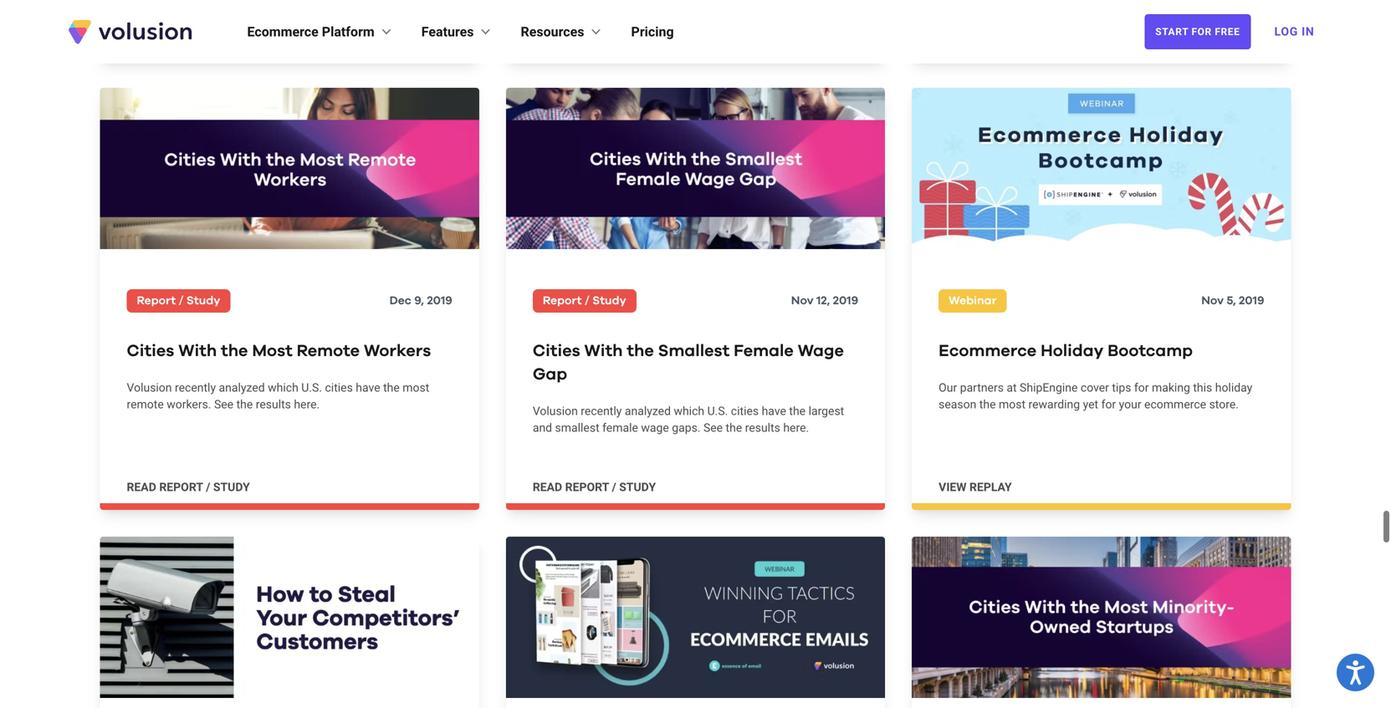 Task type: locate. For each thing, give the bounding box(es) containing it.
ecommerce up partners
[[939, 343, 1037, 360]]

results inside volusion recently analyzed which u.s. cities have the largest and smallest female wage gaps. see the results here.
[[745, 421, 781, 435]]

2 cities from the left
[[533, 343, 581, 360]]

volusion inside volusion recently analyzed which u.s. cities have the largest and smallest female wage gaps. see the results here.
[[533, 405, 578, 419]]

0 horizontal spatial results
[[256, 398, 291, 412]]

1 horizontal spatial analyzed
[[625, 405, 671, 419]]

which for smallest
[[674, 405, 705, 419]]

the left largest
[[790, 405, 806, 419]]

recently inside "volusion recently analyzed which u.s. cities have the most remote workers. see the results here."
[[175, 381, 216, 395]]

1 horizontal spatial report
[[543, 296, 582, 307]]

in
[[1302, 25, 1315, 38]]

have inside volusion recently analyzed which u.s. cities have the largest and smallest female wage gaps. see the results here.
[[762, 405, 787, 419]]

recently up workers.
[[175, 381, 216, 395]]

2 horizontal spatial 2019
[[1240, 296, 1265, 307]]

webinar
[[949, 296, 997, 307]]

cities up remote
[[127, 343, 174, 360]]

study
[[213, 32, 250, 45], [213, 481, 250, 495], [619, 481, 656, 495]]

free
[[1216, 26, 1241, 38]]

1 horizontal spatial report / study
[[543, 296, 627, 307]]

1 horizontal spatial here.
[[784, 421, 809, 435]]

here.
[[294, 398, 320, 412], [784, 421, 809, 435]]

most down at
[[999, 398, 1026, 412]]

store.
[[1210, 398, 1239, 412]]

results down most
[[256, 398, 291, 412]]

here. down largest
[[784, 421, 809, 435]]

0 horizontal spatial recently
[[175, 381, 216, 395]]

volusion inside "volusion recently analyzed which u.s. cities have the most remote workers. see the results here."
[[127, 381, 172, 395]]

1 study from the left
[[187, 296, 221, 307]]

0 horizontal spatial u.s.
[[302, 381, 322, 395]]

start for free
[[1156, 26, 1241, 38]]

u.s. down remote
[[302, 381, 322, 395]]

1 vertical spatial most
[[999, 398, 1026, 412]]

volusion
[[127, 381, 172, 395], [533, 405, 578, 419]]

start for free link
[[1145, 14, 1252, 49]]

0 vertical spatial for
[[1135, 381, 1150, 395]]

analyzed inside "volusion recently analyzed which u.s. cities have the most remote workers. see the results here."
[[219, 381, 265, 395]]

ecommerce left platform
[[247, 24, 319, 40]]

read
[[127, 32, 156, 45], [533, 32, 563, 45], [127, 481, 156, 495], [533, 481, 563, 495]]

cities down remote
[[325, 381, 353, 395]]

which down cities with the most remote workers
[[268, 381, 299, 395]]

5,
[[1227, 296, 1237, 307]]

1 horizontal spatial u.s.
[[708, 405, 728, 419]]

log
[[1275, 25, 1299, 38]]

results inside "volusion recently analyzed which u.s. cities have the most remote workers. see the results here."
[[256, 398, 291, 412]]

read report / study for cities with the most remote workers
[[127, 481, 250, 495]]

analyzed
[[219, 381, 265, 395], [625, 405, 671, 419]]

0 horizontal spatial report / study
[[137, 296, 221, 307]]

with
[[178, 343, 217, 360], [585, 343, 623, 360]]

/
[[206, 32, 210, 45], [179, 296, 184, 307], [585, 296, 590, 307], [206, 481, 210, 495], [612, 481, 617, 495]]

0 vertical spatial volusion
[[127, 381, 172, 395]]

0 horizontal spatial 2019
[[427, 296, 453, 307]]

read report / study button for cities with the most remote workers
[[127, 480, 250, 496]]

with inside cities with the smallest female wage gap
[[585, 343, 623, 360]]

1 vertical spatial ecommerce
[[939, 343, 1037, 360]]

report
[[137, 296, 176, 307], [543, 296, 582, 307]]

for right tips
[[1135, 381, 1150, 395]]

1 vertical spatial see
[[704, 421, 723, 435]]

2 2019 from the left
[[833, 296, 859, 307]]

our partners at shipengine cover tips for making this holiday season the most rewarding yet for your ecommerce store.
[[939, 381, 1253, 412]]

cities with the smallest female wage gap
[[533, 343, 844, 383]]

report for cities with the smallest female wage gap
[[543, 296, 582, 307]]

1 horizontal spatial have
[[762, 405, 787, 419]]

remote
[[297, 343, 360, 360]]

0 vertical spatial most
[[403, 381, 430, 395]]

see
[[214, 398, 234, 412], [704, 421, 723, 435]]

gaps.
[[672, 421, 701, 435]]

ecommerce for ecommerce holiday bootcamp
[[939, 343, 1037, 360]]

which
[[268, 381, 299, 395], [674, 405, 705, 419]]

report / study
[[137, 296, 221, 307], [543, 296, 627, 307]]

2 study from the left
[[593, 296, 627, 307]]

cities
[[127, 343, 174, 360], [533, 343, 581, 360]]

nov
[[792, 296, 814, 307], [1202, 296, 1225, 307]]

cities for remote
[[325, 381, 353, 395]]

recently
[[175, 381, 216, 395], [581, 405, 622, 419]]

read report / study for cities with the smallest female wage gap
[[533, 481, 656, 495]]

which inside "volusion recently analyzed which u.s. cities have the most remote workers. see the results here."
[[268, 381, 299, 395]]

1 horizontal spatial volusion
[[533, 405, 578, 419]]

0 vertical spatial results
[[256, 398, 291, 412]]

rewarding
[[1029, 398, 1081, 412]]

cities up gap
[[533, 343, 581, 360]]

0 horizontal spatial here.
[[294, 398, 320, 412]]

for
[[1135, 381, 1150, 395], [1102, 398, 1117, 412]]

1 report / study from the left
[[137, 296, 221, 307]]

report / study for cities with the most remote workers
[[137, 296, 221, 307]]

1 cities from the left
[[127, 343, 174, 360]]

recently inside volusion recently analyzed which u.s. cities have the largest and smallest female wage gaps. see the results here.
[[581, 405, 622, 419]]

u.s. inside volusion recently analyzed which u.s. cities have the largest and smallest female wage gaps. see the results here.
[[708, 405, 728, 419]]

for
[[1192, 26, 1213, 38]]

2019 right 12,
[[833, 296, 859, 307]]

workers.
[[167, 398, 211, 412]]

1 horizontal spatial cities
[[533, 343, 581, 360]]

u.s. down cities with the smallest female wage gap
[[708, 405, 728, 419]]

here. inside "volusion recently analyzed which u.s. cities have the most remote workers. see the results here."
[[294, 398, 320, 412]]

0 horizontal spatial ecommerce
[[247, 24, 319, 40]]

1 vertical spatial analyzed
[[625, 405, 671, 419]]

1 vertical spatial volusion
[[533, 405, 578, 419]]

0 vertical spatial cities
[[325, 381, 353, 395]]

0 horizontal spatial report
[[137, 296, 176, 307]]

analyzed down most
[[219, 381, 265, 395]]

the right workers.
[[236, 398, 253, 412]]

0 vertical spatial have
[[356, 381, 380, 395]]

pricing link
[[631, 22, 674, 42]]

read report / study
[[127, 32, 250, 45], [127, 481, 250, 495], [533, 481, 656, 495]]

0 horizontal spatial see
[[214, 398, 234, 412]]

1 horizontal spatial recently
[[581, 405, 622, 419]]

ecommerce
[[247, 24, 319, 40], [939, 343, 1037, 360]]

which for most
[[268, 381, 299, 395]]

2019 right 5,
[[1240, 296, 1265, 307]]

most down workers
[[403, 381, 430, 395]]

1 report from the left
[[137, 296, 176, 307]]

u.s. inside "volusion recently analyzed which u.s. cities have the most remote workers. see the results here."
[[302, 381, 322, 395]]

results
[[256, 398, 291, 412], [745, 421, 781, 435]]

recently up female
[[581, 405, 622, 419]]

see inside volusion recently analyzed which u.s. cities have the largest and smallest female wage gaps. see the results here.
[[704, 421, 723, 435]]

have inside "volusion recently analyzed which u.s. cities have the most remote workers. see the results here."
[[356, 381, 380, 395]]

1 vertical spatial u.s.
[[708, 405, 728, 419]]

0 vertical spatial recently
[[175, 381, 216, 395]]

season
[[939, 398, 977, 412]]

1 vertical spatial cities
[[731, 405, 759, 419]]

0 horizontal spatial with
[[178, 343, 217, 360]]

1 horizontal spatial 2019
[[833, 296, 859, 307]]

here. down remote
[[294, 398, 320, 412]]

analyzed for most
[[219, 381, 265, 395]]

cities inside cities with the smallest female wage gap
[[533, 343, 581, 360]]

log in
[[1275, 25, 1315, 38]]

ecommerce holiday bootcamp image
[[912, 88, 1292, 249]]

volusion recently analyzed which u.s. cities have the most remote workers. see the results here.
[[127, 381, 430, 412]]

view replay button
[[939, 480, 1012, 496]]

2 report from the left
[[543, 296, 582, 307]]

results right gaps.
[[745, 421, 781, 435]]

1 vertical spatial here.
[[784, 421, 809, 435]]

read guide button
[[533, 30, 599, 47]]

cover
[[1081, 381, 1110, 395]]

have down workers
[[356, 381, 380, 395]]

shipengine
[[1020, 381, 1078, 395]]

1 horizontal spatial ecommerce
[[939, 343, 1037, 360]]

cities down the 'female'
[[731, 405, 759, 419]]

1 horizontal spatial nov
[[1202, 296, 1225, 307]]

view
[[939, 481, 967, 495]]

1 2019 from the left
[[427, 296, 453, 307]]

read report / study button inside read report / study link
[[127, 30, 250, 47]]

0 vertical spatial see
[[214, 398, 234, 412]]

volusion up remote
[[127, 381, 172, 395]]

cities with the most remote workers
[[127, 343, 431, 360]]

cities inside "volusion recently analyzed which u.s. cities have the most remote workers. see the results here."
[[325, 381, 353, 395]]

2019 right the 9,
[[427, 296, 453, 307]]

1 horizontal spatial see
[[704, 421, 723, 435]]

the
[[221, 343, 248, 360], [627, 343, 654, 360], [383, 381, 400, 395], [236, 398, 253, 412], [980, 398, 996, 412], [790, 405, 806, 419], [726, 421, 743, 435]]

ecommerce platform
[[247, 24, 375, 40]]

0 vertical spatial which
[[268, 381, 299, 395]]

which inside volusion recently analyzed which u.s. cities have the largest and smallest female wage gaps. see the results here.
[[674, 405, 705, 419]]

features
[[422, 24, 474, 40]]

1 vertical spatial which
[[674, 405, 705, 419]]

with up female
[[585, 343, 623, 360]]

1 vertical spatial results
[[745, 421, 781, 435]]

the down partners
[[980, 398, 996, 412]]

study
[[187, 296, 221, 307], [593, 296, 627, 307]]

workers
[[364, 343, 431, 360]]

largest
[[809, 405, 845, 419]]

nov 12, 2019
[[792, 296, 859, 307]]

with up workers.
[[178, 343, 217, 360]]

see right workers.
[[214, 398, 234, 412]]

cities for cities with the smallest female wage gap
[[533, 343, 581, 360]]

which up gaps.
[[674, 405, 705, 419]]

report for cities with the smallest female wage gap
[[565, 481, 609, 495]]

resources
[[521, 24, 585, 40]]

smallest
[[555, 421, 600, 435]]

0 horizontal spatial cities
[[127, 343, 174, 360]]

resources button
[[521, 22, 605, 42]]

the left smallest
[[627, 343, 654, 360]]

u.s.
[[302, 381, 322, 395], [708, 405, 728, 419]]

1 horizontal spatial with
[[585, 343, 623, 360]]

0 horizontal spatial study
[[187, 296, 221, 307]]

read report / study button for cities with the smallest female wage gap
[[533, 480, 656, 496]]

1 with from the left
[[178, 343, 217, 360]]

report
[[159, 32, 203, 45], [159, 481, 203, 495], [565, 481, 609, 495]]

cities inside volusion recently analyzed which u.s. cities have the largest and smallest female wage gaps. see the results here.
[[731, 405, 759, 419]]

holiday
[[1041, 343, 1104, 360]]

0 vertical spatial ecommerce
[[247, 24, 319, 40]]

read report / study button
[[127, 30, 250, 47], [127, 480, 250, 496], [533, 480, 656, 496]]

1 nov from the left
[[792, 296, 814, 307]]

ecommerce inside ecommerce platform dropdown button
[[247, 24, 319, 40]]

1 horizontal spatial results
[[745, 421, 781, 435]]

read report / study link
[[100, 0, 479, 48]]

1 horizontal spatial cities
[[731, 405, 759, 419]]

0 horizontal spatial which
[[268, 381, 299, 395]]

1 horizontal spatial for
[[1135, 381, 1150, 395]]

2019
[[427, 296, 453, 307], [833, 296, 859, 307], [1240, 296, 1265, 307]]

the right gaps.
[[726, 421, 743, 435]]

the down workers
[[383, 381, 400, 395]]

analyzed up wage
[[625, 405, 671, 419]]

your
[[1120, 398, 1142, 412]]

for right the yet
[[1102, 398, 1117, 412]]

0 vertical spatial u.s.
[[302, 381, 322, 395]]

1 vertical spatial have
[[762, 405, 787, 419]]

1 horizontal spatial which
[[674, 405, 705, 419]]

nov left 5,
[[1202, 296, 1225, 307]]

0 horizontal spatial analyzed
[[219, 381, 265, 395]]

0 vertical spatial analyzed
[[219, 381, 265, 395]]

1 horizontal spatial study
[[593, 296, 627, 307]]

nov for cities with the smallest female wage gap
[[792, 296, 814, 307]]

0 horizontal spatial volusion
[[127, 381, 172, 395]]

0 horizontal spatial cities
[[325, 381, 353, 395]]

2 with from the left
[[585, 343, 623, 360]]

2 report / study from the left
[[543, 296, 627, 307]]

this
[[1194, 381, 1213, 395]]

ecommerce
[[1145, 398, 1207, 412]]

analyzed inside volusion recently analyzed which u.s. cities have the largest and smallest female wage gaps. see the results here.
[[625, 405, 671, 419]]

0 horizontal spatial have
[[356, 381, 380, 395]]

0 horizontal spatial for
[[1102, 398, 1117, 412]]

at
[[1007, 381, 1017, 395]]

1 horizontal spatial most
[[999, 398, 1026, 412]]

read inside button
[[533, 32, 563, 45]]

see right gaps.
[[704, 421, 723, 435]]

most
[[403, 381, 430, 395], [999, 398, 1026, 412]]

0 horizontal spatial nov
[[792, 296, 814, 307]]

report for cities with the most remote workers
[[159, 481, 203, 495]]

nov left 12,
[[792, 296, 814, 307]]

0 horizontal spatial most
[[403, 381, 430, 395]]

2 nov from the left
[[1202, 296, 1225, 307]]

partners
[[961, 381, 1004, 395]]

0 vertical spatial here.
[[294, 398, 320, 412]]

have left largest
[[762, 405, 787, 419]]

volusion up and
[[533, 405, 578, 419]]

with for smallest
[[585, 343, 623, 360]]

have
[[356, 381, 380, 395], [762, 405, 787, 419]]

cities
[[325, 381, 353, 395], [731, 405, 759, 419]]

1 vertical spatial recently
[[581, 405, 622, 419]]



Task type: describe. For each thing, give the bounding box(es) containing it.
analyzed for smallest
[[625, 405, 671, 419]]

most inside our partners at shipengine cover tips for making this holiday season the most rewarding yet for your ecommerce store.
[[999, 398, 1026, 412]]

view replay
[[939, 481, 1012, 495]]

2019 for wage
[[833, 296, 859, 307]]

guide
[[565, 32, 599, 45]]

see inside "volusion recently analyzed which u.s. cities have the most remote workers. see the results here."
[[214, 398, 234, 412]]

gap
[[533, 367, 567, 383]]

have for remote
[[356, 381, 380, 395]]

wage
[[798, 343, 844, 360]]

recently for smallest
[[581, 405, 622, 419]]

winning tactics for ecommerce emails image
[[506, 537, 886, 699]]

the left most
[[221, 343, 248, 360]]

holiday
[[1216, 381, 1253, 395]]

cities with the smallest female wage gap image
[[506, 88, 886, 249]]

dec 9, 2019
[[390, 296, 453, 307]]

report for cities with the most remote workers
[[137, 296, 176, 307]]

most
[[252, 343, 293, 360]]

the inside cities with the smallest female wage gap
[[627, 343, 654, 360]]

recently for most
[[175, 381, 216, 395]]

female
[[734, 343, 794, 360]]

nov 5, 2019
[[1202, 296, 1265, 307]]

with for most
[[178, 343, 217, 360]]

tips
[[1113, 381, 1132, 395]]

pricing
[[631, 24, 674, 40]]

cities for cities with the most remote workers
[[127, 343, 174, 360]]

start
[[1156, 26, 1189, 38]]

yet
[[1084, 398, 1099, 412]]

u.s. for female
[[708, 405, 728, 419]]

ecommerce for ecommerce platform
[[247, 24, 319, 40]]

volusion for cities with the smallest female wage gap
[[533, 405, 578, 419]]

ecommerce platform button
[[247, 22, 395, 42]]

12,
[[817, 296, 830, 307]]

u.s. for remote
[[302, 381, 322, 395]]

here. inside volusion recently analyzed which u.s. cities have the largest and smallest female wage gaps. see the results here.
[[784, 421, 809, 435]]

/ inside read report / study link
[[206, 32, 210, 45]]

and
[[533, 421, 552, 435]]

smallest
[[658, 343, 730, 360]]

bootcamp
[[1108, 343, 1194, 360]]

9,
[[415, 296, 424, 307]]

wage
[[641, 421, 669, 435]]

report / study for cities with the smallest female wage gap
[[543, 296, 627, 307]]

platform
[[322, 24, 375, 40]]

read guide
[[533, 32, 599, 45]]

how to steal your competitors' customers image
[[100, 537, 479, 699]]

cities with the most minority-owned startups image
[[912, 537, 1292, 699]]

volusion recently analyzed which u.s. cities have the largest and smallest female wage gaps. see the results here.
[[533, 405, 845, 435]]

log in link
[[1265, 13, 1325, 50]]

features button
[[422, 22, 494, 42]]

dec
[[390, 296, 412, 307]]

study for cities with the most remote workers
[[213, 481, 250, 495]]

replay
[[970, 481, 1012, 495]]

1 vertical spatial for
[[1102, 398, 1117, 412]]

cities with the most remote workers image
[[100, 88, 479, 249]]

female
[[603, 421, 639, 435]]

making
[[1152, 381, 1191, 395]]

volusion for cities with the most remote workers
[[127, 381, 172, 395]]

our
[[939, 381, 958, 395]]

3 2019 from the left
[[1240, 296, 1265, 307]]

remote
[[127, 398, 164, 412]]

study for cities with the smallest female wage gap
[[619, 481, 656, 495]]

ecommerce holiday bootcamp
[[939, 343, 1194, 360]]

study for smallest
[[593, 296, 627, 307]]

open accessibe: accessibility options, statement and help image
[[1347, 661, 1366, 686]]

nov for ecommerce holiday bootcamp
[[1202, 296, 1225, 307]]

most inside "volusion recently analyzed which u.s. cities have the most remote workers. see the results here."
[[403, 381, 430, 395]]

have for female
[[762, 405, 787, 419]]

cities for female
[[731, 405, 759, 419]]

study for most
[[187, 296, 221, 307]]

the inside our partners at shipengine cover tips for making this holiday season the most rewarding yet for your ecommerce store.
[[980, 398, 996, 412]]

2019 for workers
[[427, 296, 453, 307]]



Task type: vqa. For each thing, say whether or not it's contained in the screenshot.
Cities With the Smallest Female Wage Gap Nov
yes



